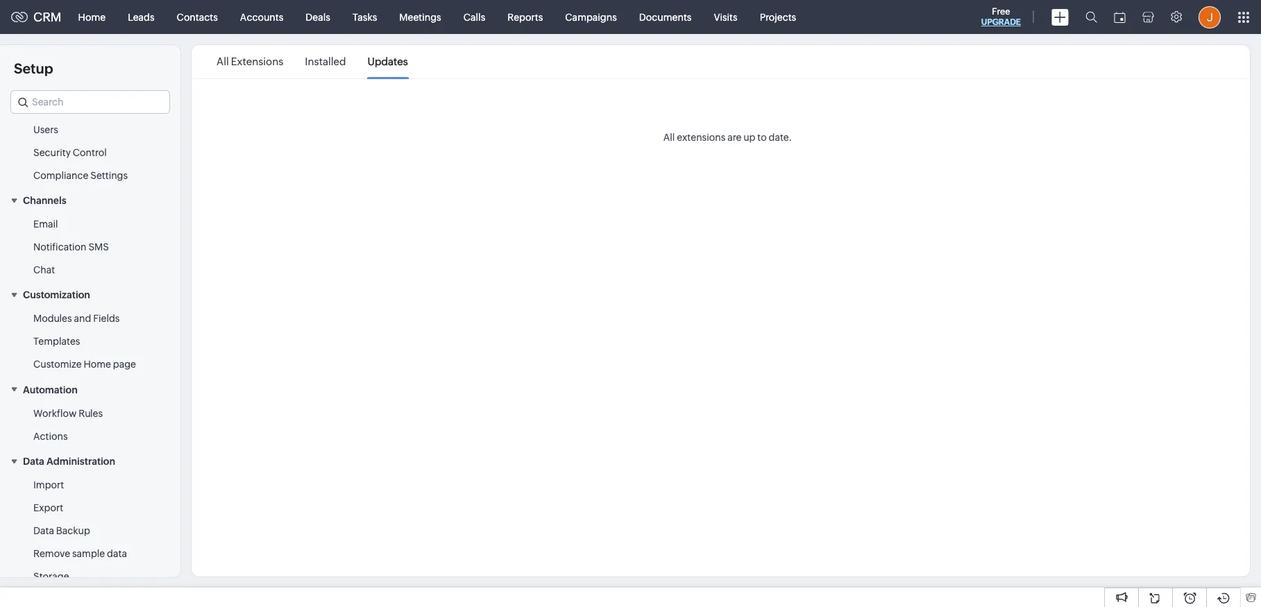 Task type: vqa. For each thing, say whether or not it's contained in the screenshot.
1
no



Task type: describe. For each thing, give the bounding box(es) containing it.
campaigns link
[[554, 0, 628, 34]]

leads link
[[117, 0, 166, 34]]

contacts link
[[166, 0, 229, 34]]

notification
[[33, 242, 86, 253]]

import link
[[33, 479, 64, 492]]

to
[[758, 132, 767, 143]]

installed
[[305, 56, 346, 67]]

export
[[33, 503, 63, 514]]

data backup
[[33, 526, 90, 537]]

notification sms link
[[33, 240, 109, 254]]

reports link
[[497, 0, 554, 34]]

profile element
[[1191, 0, 1230, 34]]

import
[[33, 480, 64, 491]]

users link
[[33, 123, 58, 137]]

home link
[[67, 0, 117, 34]]

projects
[[760, 11, 797, 23]]

workflow rules link
[[33, 407, 103, 421]]

all for all extensions are up to date.
[[664, 132, 675, 143]]

data administration region
[[0, 474, 181, 608]]

all for all extensions
[[217, 56, 229, 67]]

channels button
[[0, 187, 181, 213]]

modules
[[33, 313, 72, 325]]

users
[[33, 124, 58, 135]]

crm
[[33, 10, 62, 24]]

data backup link
[[33, 524, 90, 538]]

calls link
[[453, 0, 497, 34]]

customization
[[23, 290, 90, 301]]

0 vertical spatial home
[[78, 11, 106, 23]]

modules and fields
[[33, 313, 120, 325]]

chat link
[[33, 263, 55, 277]]

profile image
[[1199, 6, 1222, 28]]

accounts link
[[229, 0, 295, 34]]

calendar image
[[1115, 11, 1126, 23]]

Search text field
[[11, 91, 169, 113]]

search element
[[1078, 0, 1106, 34]]

free
[[993, 6, 1011, 17]]

compliance settings
[[33, 170, 128, 181]]

security control
[[33, 147, 107, 158]]

accounts
[[240, 11, 284, 23]]

automation region
[[0, 403, 181, 448]]

customize home page link
[[33, 358, 136, 372]]

create menu element
[[1044, 0, 1078, 34]]

free upgrade
[[982, 6, 1022, 27]]

extensions
[[677, 132, 726, 143]]

up
[[744, 132, 756, 143]]

and
[[74, 313, 91, 325]]

templates
[[33, 336, 80, 348]]

modules and fields link
[[33, 312, 120, 326]]

setup
[[14, 60, 53, 76]]

are
[[728, 132, 742, 143]]

email
[[33, 219, 58, 230]]

storage
[[33, 572, 69, 583]]

all extensions
[[217, 56, 284, 67]]

export link
[[33, 501, 63, 515]]

page
[[113, 359, 136, 370]]

channels
[[23, 195, 66, 206]]

storage link
[[33, 570, 69, 584]]

remove sample data
[[33, 549, 127, 560]]

data for data backup
[[33, 526, 54, 537]]

customize
[[33, 359, 82, 370]]

updates
[[368, 56, 408, 67]]

data administration button
[[0, 448, 181, 474]]

automation button
[[0, 377, 181, 403]]

email link
[[33, 217, 58, 231]]

backup
[[56, 526, 90, 537]]

installed link
[[305, 46, 346, 78]]

templates link
[[33, 335, 80, 349]]

rules
[[79, 408, 103, 419]]

data administration
[[23, 456, 115, 467]]



Task type: locate. For each thing, give the bounding box(es) containing it.
data inside region
[[33, 526, 54, 537]]

all left "extensions" on the left of page
[[217, 56, 229, 67]]

administration
[[46, 456, 115, 467]]

all extensions link
[[217, 46, 284, 78]]

meetings link
[[388, 0, 453, 34]]

data up import link
[[23, 456, 44, 467]]

fields
[[93, 313, 120, 325]]

remove sample data link
[[33, 547, 127, 561]]

visits link
[[703, 0, 749, 34]]

tasks link
[[342, 0, 388, 34]]

all left extensions
[[664, 132, 675, 143]]

updates link
[[368, 46, 408, 78]]

home right crm
[[78, 11, 106, 23]]

meetings
[[400, 11, 442, 23]]

tasks
[[353, 11, 377, 23]]

region containing users
[[0, 119, 181, 187]]

reports
[[508, 11, 543, 23]]

all inside 'link'
[[217, 56, 229, 67]]

leads
[[128, 11, 155, 23]]

calls
[[464, 11, 486, 23]]

customization button
[[0, 282, 181, 308]]

compliance settings link
[[33, 169, 128, 182]]

home inside customization region
[[84, 359, 111, 370]]

data
[[23, 456, 44, 467], [33, 526, 54, 537]]

search image
[[1086, 11, 1098, 23]]

settings
[[90, 170, 128, 181]]

customization region
[[0, 308, 181, 377]]

0 vertical spatial all
[[217, 56, 229, 67]]

0 vertical spatial data
[[23, 456, 44, 467]]

campaigns
[[566, 11, 617, 23]]

create menu image
[[1052, 9, 1070, 25]]

home up automation "dropdown button"
[[84, 359, 111, 370]]

compliance
[[33, 170, 88, 181]]

projects link
[[749, 0, 808, 34]]

control
[[73, 147, 107, 158]]

automation
[[23, 385, 78, 396]]

customize home page
[[33, 359, 136, 370]]

deals link
[[295, 0, 342, 34]]

data
[[107, 549, 127, 560]]

security control link
[[33, 146, 107, 160]]

documents
[[640, 11, 692, 23]]

sms
[[88, 242, 109, 253]]

data for data administration
[[23, 456, 44, 467]]

None field
[[10, 90, 170, 114]]

data inside 'dropdown button'
[[23, 456, 44, 467]]

security
[[33, 147, 71, 158]]

date.
[[769, 132, 793, 143]]

chat
[[33, 265, 55, 276]]

notification sms
[[33, 242, 109, 253]]

1 vertical spatial data
[[33, 526, 54, 537]]

upgrade
[[982, 17, 1022, 27]]

workflow
[[33, 408, 77, 419]]

contacts
[[177, 11, 218, 23]]

visits
[[714, 11, 738, 23]]

actions link
[[33, 430, 68, 444]]

home
[[78, 11, 106, 23], [84, 359, 111, 370]]

workflow rules
[[33, 408, 103, 419]]

crm link
[[11, 10, 62, 24]]

0 horizontal spatial all
[[217, 56, 229, 67]]

channels region
[[0, 213, 181, 282]]

all extensions are up to date.
[[664, 132, 793, 143]]

1 horizontal spatial all
[[664, 132, 675, 143]]

data down export 'link'
[[33, 526, 54, 537]]

1 vertical spatial all
[[664, 132, 675, 143]]

sample
[[72, 549, 105, 560]]

region
[[0, 119, 181, 187]]

remove
[[33, 549, 70, 560]]

extensions
[[231, 56, 284, 67]]

actions
[[33, 431, 68, 442]]

all
[[217, 56, 229, 67], [664, 132, 675, 143]]

1 vertical spatial home
[[84, 359, 111, 370]]

documents link
[[628, 0, 703, 34]]



